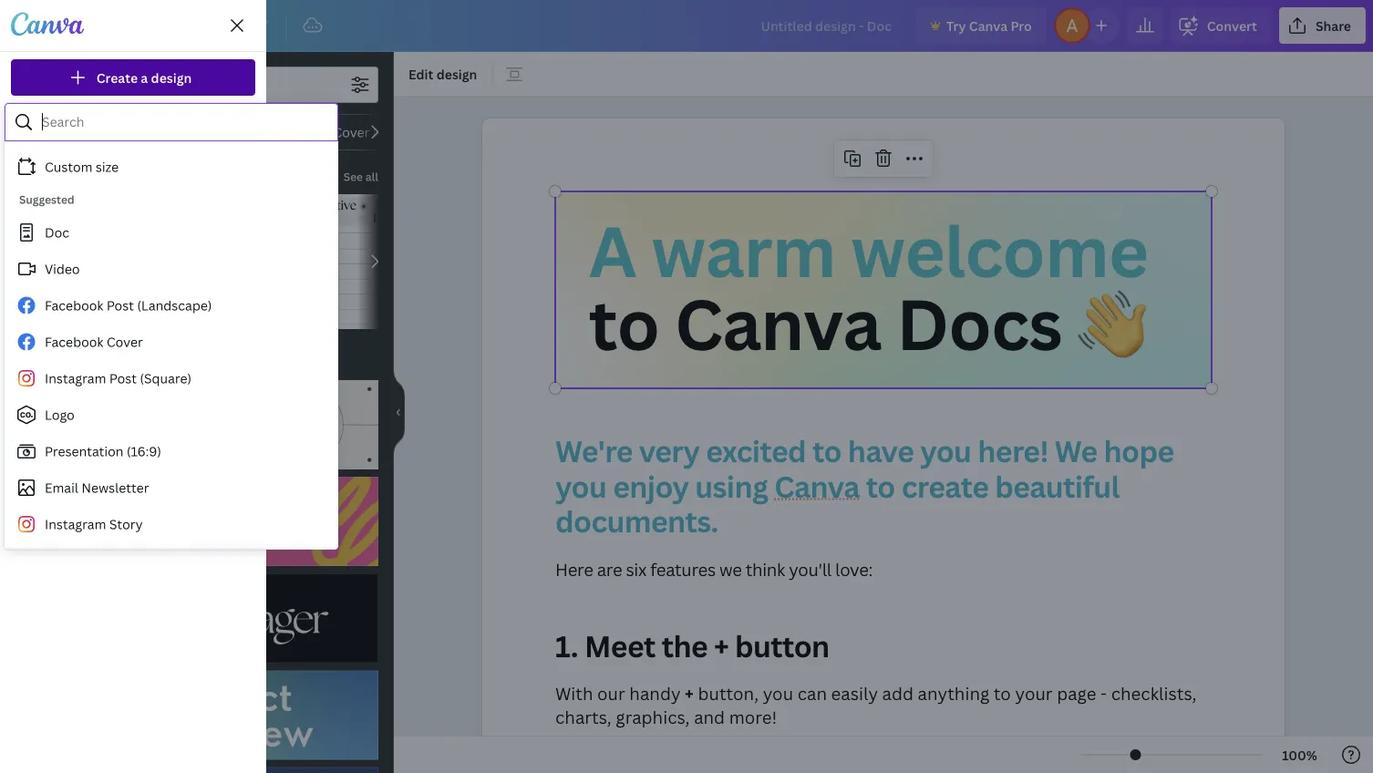 Task type: locate. For each thing, give the bounding box(es) containing it.
email
[[45, 479, 78, 497]]

1 vertical spatial untitled design button
[[11, 372, 255, 410]]

see all button
[[342, 158, 380, 194]]

0 vertical spatial untitled design button
[[11, 284, 255, 322]]

post inside facebook post (landscape) link
[[107, 297, 134, 314]]

doc
[[80, 167, 105, 185], [45, 224, 69, 241]]

design down results
[[108, 382, 150, 400]]

your
[[49, 164, 77, 181]]

0 horizontal spatial design
[[151, 69, 192, 86]]

excited
[[706, 431, 806, 471]]

instagram post (square) link
[[5, 360, 331, 397]]

facebook up all results at top
[[45, 333, 103, 351]]

instagram post (square)
[[45, 370, 192, 387]]

1 vertical spatial facebook
[[45, 333, 103, 351]]

home link
[[58, 7, 125, 44], [11, 110, 255, 147]]

1 vertical spatial untitled design list
[[11, 330, 255, 410]]

instagram story
[[45, 516, 143, 533]]

post left (square)
[[109, 370, 137, 387]]

0 vertical spatial facebook
[[45, 297, 103, 314]]

canva inside button
[[969, 17, 1008, 34]]

facebook
[[45, 297, 103, 314], [45, 333, 103, 351]]

button,
[[698, 682, 759, 705]]

1 vertical spatial canva
[[675, 276, 881, 371]]

1 vertical spatial instagram
[[45, 516, 106, 533]]

create a design
[[96, 69, 192, 86]]

None text field
[[482, 119, 1285, 773]]

facebook post (landscape)
[[45, 297, 212, 314]]

using
[[695, 466, 768, 506]]

all down uploads
[[22, 341, 36, 356]]

untitled design list
[[11, 242, 255, 322], [11, 330, 255, 410]]

we're
[[555, 431, 633, 471]]

0 vertical spatial design
[[108, 294, 150, 312]]

2 untitled design from the top
[[55, 382, 150, 400]]

home up create
[[73, 17, 110, 34]]

Search search field
[[42, 105, 326, 140]]

1 vertical spatial doc
[[45, 224, 69, 241]]

projects
[[80, 164, 131, 181]]

and
[[694, 705, 725, 729]]

post for facebook
[[107, 297, 134, 314]]

untitled design
[[55, 294, 150, 312], [55, 382, 150, 400]]

facebook for facebook cover
[[45, 333, 103, 351]]

add
[[882, 682, 914, 705]]

2 design from the top
[[108, 382, 150, 400]]

0 vertical spatial cover
[[333, 124, 370, 141]]

1 untitled from the top
[[55, 294, 105, 312]]

doc for doc
[[45, 224, 69, 241]]

edit design
[[409, 65, 477, 83]]

warm
[[652, 203, 836, 298]]

1 horizontal spatial design
[[437, 65, 477, 83]]

event/business proposal professional docs banner in beige dark brown warm classic style image
[[80, 380, 378, 470]]

home up custom
[[49, 120, 86, 137]]

1 design from the top
[[108, 294, 150, 312]]

hope
[[1104, 431, 1174, 471]]

post
[[107, 297, 134, 314], [109, 370, 137, 387]]

untitled up "logo"
[[55, 382, 105, 400]]

recent
[[22, 253, 59, 268]]

2 instagram from the top
[[45, 516, 106, 533]]

none text field containing a warm welcome
[[482, 119, 1285, 773]]

doc templates
[[80, 167, 171, 185]]

home
[[73, 17, 110, 34], [49, 120, 86, 137]]

design down video link
[[108, 294, 150, 312]]

untitled down the video
[[55, 294, 105, 312]]

your projects
[[49, 164, 131, 181]]

1 horizontal spatial doc
[[80, 167, 105, 185]]

have
[[848, 431, 914, 471]]

design
[[437, 65, 477, 83], [151, 69, 192, 86]]

design inside dropdown button
[[151, 69, 192, 86]]

story
[[109, 516, 143, 533]]

instagram up "logo"
[[45, 370, 106, 387]]

list
[[11, 110, 255, 234]]

2 vertical spatial canva
[[774, 466, 860, 506]]

cover left "letter"
[[333, 124, 370, 141]]

Design title text field
[[746, 7, 908, 44]]

we
[[1055, 431, 1098, 471]]

with
[[555, 682, 593, 705]]

0 vertical spatial post
[[107, 297, 134, 314]]

home link up create
[[58, 7, 125, 44]]

untitled for all
[[55, 382, 105, 400]]

1 instagram from the top
[[45, 370, 106, 387]]

design right edit
[[437, 65, 477, 83]]

you left can
[[763, 682, 794, 705]]

design
[[108, 294, 150, 312], [108, 382, 150, 400]]

projects
[[15, 352, 51, 364]]

+ right the
[[714, 627, 729, 666]]

1 vertical spatial untitled
[[55, 382, 105, 400]]

instagram for instagram story
[[45, 516, 106, 533]]

1 vertical spatial +
[[685, 682, 694, 705]]

1 facebook from the top
[[45, 297, 103, 314]]

video link
[[5, 251, 331, 287]]

shared with you
[[49, 207, 148, 225]]

all inside untitled design list
[[22, 341, 36, 356]]

0 vertical spatial home
[[73, 17, 110, 34]]

here!
[[978, 431, 1049, 471]]

design right the a
[[151, 69, 192, 86]]

0 horizontal spatial +
[[685, 682, 694, 705]]

design for all
[[108, 382, 150, 400]]

post inside instagram post (square) link
[[109, 370, 137, 387]]

facebook down the video
[[45, 297, 103, 314]]

beautiful
[[995, 466, 1120, 506]]

facebook cover link
[[5, 324, 331, 360]]

here are six features we think you'll love:
[[555, 558, 873, 581]]

easily
[[831, 682, 878, 705]]

untitled design up facebook cover
[[55, 294, 150, 312]]

1 untitled design button from the top
[[11, 284, 255, 322]]

brand
[[19, 221, 46, 233]]

1 untitled design from the top
[[55, 294, 150, 312]]

all down facebook cover
[[80, 353, 97, 371]]

instagram down email
[[45, 516, 106, 533]]

0 vertical spatial +
[[714, 627, 729, 666]]

1 horizontal spatial all
[[80, 353, 97, 371]]

project overview docs banner in light green blue vibrant professional style image
[[80, 671, 378, 760]]

home link up your projects button on the top of the page
[[11, 110, 255, 147]]

2 untitled design list from the top
[[11, 330, 255, 410]]

doc for doc templates
[[80, 167, 105, 185]]

0 vertical spatial untitled design list
[[11, 242, 255, 322]]

one pager doc in black and white blue light blue classic professional style image
[[80, 194, 185, 329]]

checklists,
[[1111, 682, 1197, 705]]

0 vertical spatial instagram
[[45, 370, 106, 387]]

1 horizontal spatial cover
[[333, 124, 370, 141]]

2 untitled from the top
[[55, 382, 105, 400]]

logo link
[[5, 397, 331, 433]]

2 facebook from the top
[[45, 333, 103, 351]]

canva for docs
[[675, 276, 881, 371]]

0 vertical spatial doc
[[80, 167, 105, 185]]

0 vertical spatial canva
[[969, 17, 1008, 34]]

main menu bar
[[0, 0, 1374, 52]]

doc inside button
[[80, 167, 105, 185]]

templates
[[10, 89, 56, 102]]

meet
[[585, 627, 656, 666]]

untitled for recent
[[55, 294, 105, 312]]

0 vertical spatial untitled
[[55, 294, 105, 312]]

doc templates button
[[78, 158, 173, 194]]

1 vertical spatial untitled design
[[55, 382, 150, 400]]

1 vertical spatial cover
[[107, 333, 143, 351]]

1 vertical spatial post
[[109, 370, 137, 387]]

convert button
[[1171, 7, 1272, 44]]

you left enjoy
[[555, 466, 607, 506]]

one
[[239, 124, 264, 141]]

all for all results
[[80, 353, 97, 371]]

presentation (16:9) link
[[5, 433, 331, 470]]

page
[[1057, 682, 1097, 705]]

custom
[[45, 158, 93, 176]]

cover up results
[[107, 333, 143, 351]]

to
[[589, 276, 660, 371], [813, 431, 842, 471], [866, 466, 895, 506], [994, 682, 1011, 705]]

hide image
[[393, 369, 405, 456]]

uploads
[[14, 286, 51, 299]]

1 vertical spatial design
[[108, 382, 150, 400]]

doc link
[[5, 214, 331, 251]]

cover
[[333, 124, 370, 141], [107, 333, 143, 351]]

here
[[555, 558, 593, 581]]

features
[[650, 558, 716, 581]]

0 horizontal spatial all
[[22, 341, 36, 356]]

enjoy
[[613, 466, 689, 506]]

untitled design for all
[[55, 382, 150, 400]]

+
[[714, 627, 729, 666], [685, 682, 694, 705]]

you inside button
[[126, 207, 148, 225]]

1 horizontal spatial +
[[714, 627, 729, 666]]

all
[[22, 341, 36, 356], [80, 353, 97, 371]]

email newsletter link
[[5, 470, 331, 506]]

try canva pro
[[947, 17, 1032, 34]]

you right "with"
[[126, 207, 148, 225]]

design inside "button"
[[437, 65, 477, 83]]

2 untitled design button from the top
[[11, 372, 255, 410]]

newsletter
[[81, 479, 149, 497]]

0 horizontal spatial doc
[[45, 224, 69, 241]]

0 vertical spatial untitled design
[[55, 294, 150, 312]]

creative brief doc in black and white grey editorial style image
[[303, 194, 408, 329]]

with our handy +
[[555, 682, 694, 705]]

letter
[[373, 124, 407, 141]]

0 vertical spatial home link
[[58, 7, 125, 44]]

post up facebook cover
[[107, 297, 134, 314]]

button
[[735, 627, 830, 666]]

untitled design down all results at top
[[55, 382, 150, 400]]

your projects button
[[11, 154, 255, 191]]

+ right handy
[[685, 682, 694, 705]]



Task type: vqa. For each thing, say whether or not it's contained in the screenshot.
THE 'PROJECT OVERVIEW/ONE-PAGER PROFESSIONAL DOCS BANNER IN PINK DARK BLUE YELLOW PLAYFUL ABSTRACT STYLE' image
yes



Task type: describe. For each thing, give the bounding box(es) containing it.
create
[[96, 69, 138, 86]]

project overview/one-pager professional docs banner in pink dark blue yellow playful abstract style image
[[80, 477, 378, 567]]

1 untitled design list from the top
[[11, 242, 255, 322]]

untitled design button for all
[[11, 372, 255, 410]]

graphics,
[[616, 705, 690, 729]]

try
[[947, 17, 966, 34]]

shared with you button
[[11, 198, 255, 234]]

templates
[[108, 167, 171, 185]]

logo
[[45, 406, 75, 424]]

very
[[639, 431, 700, 471]]

all for all
[[22, 341, 36, 356]]

planner button
[[80, 114, 152, 150]]

to canva docs 👋
[[589, 276, 1146, 371]]

six
[[626, 558, 647, 581]]

uploads button
[[0, 249, 66, 315]]

try canva pro button
[[916, 7, 1047, 44]]

you'll
[[789, 558, 832, 581]]

research brief doc in orange teal pink soft pastels style image
[[192, 194, 296, 329]]

+ for the
[[714, 627, 729, 666]]

post for instagram
[[109, 370, 137, 387]]

+ for handy
[[685, 682, 694, 705]]

home inside main menu bar
[[73, 17, 110, 34]]

templates button
[[0, 52, 66, 118]]

your
[[1016, 682, 1053, 705]]

cover letter button
[[321, 114, 419, 150]]

all
[[366, 169, 378, 184]]

a warm welcome
[[589, 203, 1148, 298]]

our
[[597, 682, 625, 705]]

results
[[100, 353, 142, 371]]

👋
[[1078, 276, 1146, 371]]

with
[[96, 207, 122, 225]]

1.
[[555, 627, 578, 666]]

we
[[720, 558, 742, 581]]

docs
[[897, 276, 1062, 371]]

cover letter
[[333, 124, 407, 141]]

charts,
[[555, 705, 612, 729]]

(square)
[[140, 370, 192, 387]]

custom size
[[45, 158, 119, 176]]

green button
[[159, 114, 220, 150]]

size
[[96, 158, 119, 176]]

one pager button
[[227, 114, 314, 150]]

shared
[[49, 207, 93, 225]]

are
[[597, 558, 622, 581]]

untitled design button for recent
[[11, 284, 255, 322]]

elements
[[12, 155, 54, 167]]

apps
[[22, 418, 44, 430]]

love:
[[835, 558, 873, 581]]

brand button
[[0, 183, 66, 249]]

home link inside main menu bar
[[58, 7, 125, 44]]

canva inside we're very excited to have you here! we hope you enjoy using canva to create beautiful documents.
[[774, 466, 860, 506]]

list containing home
[[11, 110, 255, 234]]

all results
[[80, 353, 142, 371]]

untitled design for recent
[[55, 294, 150, 312]]

1. meet the + button
[[555, 627, 830, 666]]

see
[[344, 169, 363, 184]]

(landscape)
[[137, 297, 212, 314]]

1 vertical spatial home
[[49, 120, 86, 137]]

custom size button
[[5, 149, 331, 185]]

create
[[902, 466, 989, 506]]

one pager
[[239, 124, 302, 141]]

email newsletter
[[45, 479, 149, 497]]

anything
[[918, 682, 990, 705]]

you right have on the right bottom of the page
[[920, 431, 972, 471]]

to inside button, you can easily add anything to your page - checklists, charts, graphics, and more!
[[994, 682, 1011, 705]]

suggested
[[19, 192, 74, 207]]

think
[[746, 558, 785, 581]]

documents.
[[555, 501, 718, 541]]

facebook for facebook post (landscape)
[[45, 297, 103, 314]]

side panel tab list
[[0, 52, 66, 446]]

0 horizontal spatial cover
[[107, 333, 143, 351]]

design for recent
[[108, 294, 150, 312]]

1 vertical spatial home link
[[11, 110, 255, 147]]

pager
[[267, 124, 302, 141]]

project overview/one-pager professional docs banner in black white sleek monochrome style image
[[80, 574, 378, 663]]

you inside button, you can easily add anything to your page - checklists, charts, graphics, and more!
[[763, 682, 794, 705]]

more!
[[729, 705, 777, 729]]

edit design button
[[401, 59, 485, 88]]

a
[[589, 203, 636, 298]]

a
[[141, 69, 148, 86]]

the
[[662, 627, 708, 666]]

instagram story link
[[5, 506, 331, 543]]

edit
[[409, 65, 434, 83]]

instagram for instagram post (square)
[[45, 370, 106, 387]]

canva for pro
[[969, 17, 1008, 34]]

see all
[[344, 169, 378, 184]]

green
[[171, 124, 208, 141]]

planner
[[92, 124, 140, 141]]

handy
[[630, 682, 681, 705]]

presentation (16:9)
[[45, 443, 161, 460]]

pro
[[1011, 17, 1032, 34]]

Search Doc templates search field
[[117, 67, 342, 102]]

projects button
[[0, 315, 66, 380]]

cover inside button
[[333, 124, 370, 141]]

video
[[45, 260, 80, 278]]

project overview/one-pager professional docs banner in blue white traditional corporate style image
[[80, 767, 378, 773]]



